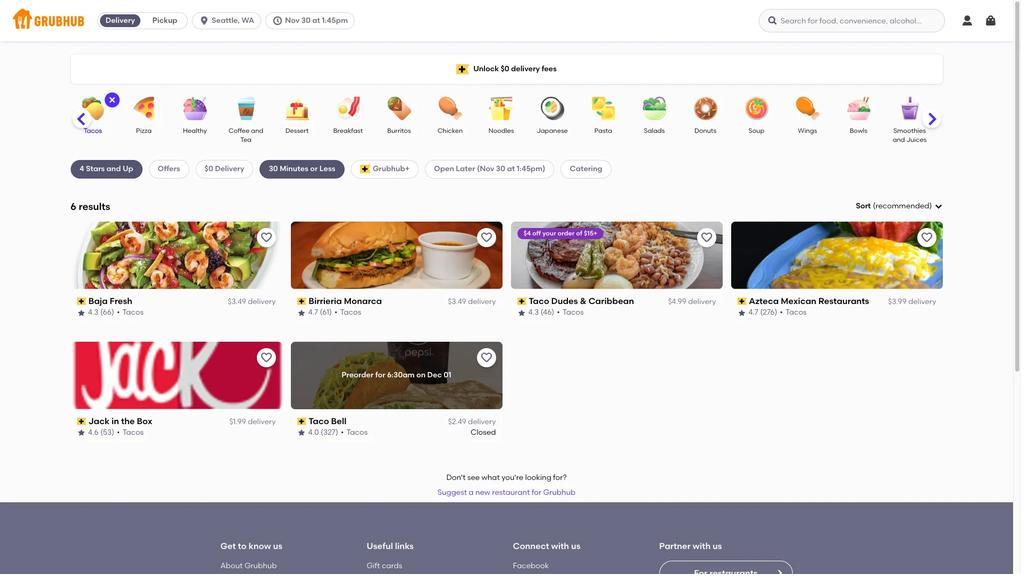 Task type: locate. For each thing, give the bounding box(es) containing it.
0 horizontal spatial $3.49
[[228, 298, 246, 307]]

subscription pass image for azteca mexican restaurants
[[738, 298, 747, 306]]

and up tea in the left of the page
[[251, 127, 264, 135]]

0 vertical spatial for
[[376, 371, 386, 380]]

sort ( recommended )
[[857, 202, 933, 211]]

delivery for azteca mexican restaurants
[[909, 298, 937, 307]]

us right connect
[[572, 542, 581, 552]]

see
[[468, 474, 480, 483]]

$3.49 for fresh
[[228, 298, 246, 307]]

• right (276)
[[781, 308, 784, 317]]

new
[[476, 489, 491, 498]]

1 4.3 from the left
[[88, 308, 99, 317]]

grubhub plus flag logo image for unlock $0 delivery fees
[[457, 64, 470, 74]]

smoothies and juices image
[[892, 97, 929, 120]]

2 horizontal spatial us
[[713, 542, 723, 552]]

taco up 4.0 (327)
[[309, 417, 329, 427]]

juices
[[907, 136, 927, 144]]

up
[[123, 165, 133, 174]]

Search for food, convenience, alcohol... search field
[[760, 9, 946, 32]]

salads image
[[636, 97, 674, 120]]

subscription pass image
[[77, 298, 86, 306], [297, 418, 307, 426]]

seattle,
[[212, 16, 240, 25]]

30
[[302, 16, 311, 25], [269, 165, 278, 174], [497, 165, 506, 174]]

taco
[[529, 296, 550, 306], [309, 417, 329, 427]]

6 results
[[71, 200, 110, 213]]

delivery inside button
[[106, 16, 135, 25]]

tacos down birrieria monarca
[[340, 308, 362, 317]]

at left 1:45pm
[[313, 16, 320, 25]]

star icon image left '4.3 (46)'
[[518, 309, 526, 317]]

tacos down fresh
[[123, 308, 144, 317]]

0 horizontal spatial and
[[107, 165, 121, 174]]

1 horizontal spatial subscription pass image
[[297, 418, 307, 426]]

soup image
[[739, 97, 776, 120]]

2 4.7 from the left
[[749, 308, 759, 317]]

• right (66) on the bottom of page
[[117, 308, 120, 317]]

gift
[[367, 562, 380, 571]]

tacos image
[[74, 97, 112, 120]]

0 vertical spatial at
[[313, 16, 320, 25]]

1 horizontal spatial 4.7
[[749, 308, 759, 317]]

4.7 left (61)
[[308, 308, 318, 317]]

$4.99
[[669, 298, 687, 307]]

subscription pass image left dudes
[[518, 298, 527, 306]]

0 horizontal spatial taco
[[309, 417, 329, 427]]

$0
[[501, 64, 510, 73], [205, 165, 213, 174]]

star icon image left 4.3 (66)
[[77, 309, 85, 317]]

1 4.7 from the left
[[308, 308, 318, 317]]

monarca
[[344, 296, 382, 306]]

0 vertical spatial grubhub
[[544, 489, 576, 498]]

1 horizontal spatial with
[[693, 542, 711, 552]]

about grubhub
[[221, 562, 277, 571]]

recommended
[[876, 202, 930, 211]]

0 vertical spatial subscription pass image
[[77, 298, 86, 306]]

grubhub
[[544, 489, 576, 498], [245, 562, 277, 571]]

• tacos down dudes
[[557, 308, 584, 317]]

2 horizontal spatial and
[[893, 136, 906, 144]]

subscription pass image
[[297, 298, 307, 306], [518, 298, 527, 306], [738, 298, 747, 306], [77, 418, 86, 426]]

0 vertical spatial and
[[251, 127, 264, 135]]

4.3 left (46)
[[529, 308, 539, 317]]

delivery for taco dudes & caribbean
[[689, 298, 717, 307]]

30 right nov
[[302, 16, 311, 25]]

open
[[434, 165, 455, 174]]

1 with from the left
[[552, 542, 570, 552]]

with right connect
[[552, 542, 570, 552]]

svg image inside nov 30 at 1:45pm button
[[272, 15, 283, 26]]

$0 right offers at the left of the page
[[205, 165, 213, 174]]

0 vertical spatial grubhub plus flag logo image
[[457, 64, 470, 74]]

delivery button
[[98, 12, 143, 29]]

save this restaurant button for jack in the box
[[257, 348, 276, 368]]

save this restaurant image
[[260, 231, 273, 244]]

soup
[[749, 127, 765, 135]]

1 horizontal spatial at
[[507, 165, 515, 174]]

1 horizontal spatial svg image
[[199, 15, 210, 26]]

1 horizontal spatial $3.49 delivery
[[448, 298, 496, 307]]

svg image
[[962, 14, 975, 27], [985, 14, 998, 27], [272, 15, 283, 26], [935, 202, 943, 211]]

2 horizontal spatial svg image
[[768, 15, 779, 26]]

later
[[456, 165, 476, 174]]

star icon image for azteca mexican restaurants
[[738, 309, 746, 317]]

delivery for jack in the box
[[248, 418, 276, 427]]

pasta image
[[585, 97, 622, 120]]

• for in
[[117, 429, 120, 438]]

subscription pass image left 'azteca' on the bottom right
[[738, 298, 747, 306]]

save this restaurant button
[[257, 228, 276, 247], [477, 228, 496, 247], [698, 228, 717, 247], [918, 228, 937, 247], [257, 348, 276, 368], [477, 348, 496, 368]]

4.0 (327)
[[308, 429, 338, 438]]

save this restaurant button for azteca mexican restaurants
[[918, 228, 937, 247]]

save this restaurant image
[[480, 231, 493, 244], [701, 231, 713, 244], [921, 231, 934, 244], [260, 352, 273, 364], [480, 352, 493, 364]]

• tacos for mexican
[[781, 308, 807, 317]]

1 vertical spatial grubhub plus flag logo image
[[360, 165, 371, 174]]

grubhub plus flag logo image for grubhub+
[[360, 165, 371, 174]]

0 horizontal spatial subscription pass image
[[77, 298, 86, 306]]

• tacos down mexican
[[781, 308, 807, 317]]

wings image
[[790, 97, 827, 120]]

subscription pass image left the taco bell
[[297, 418, 307, 426]]

the
[[121, 417, 135, 427]]

1 $3.49 delivery from the left
[[228, 298, 276, 307]]

0 horizontal spatial us
[[273, 542, 283, 552]]

• tacos down the
[[117, 429, 144, 438]]

4.3 for taco dudes & caribbean
[[529, 308, 539, 317]]

• tacos for fresh
[[117, 308, 144, 317]]

coffee and tea image
[[228, 97, 265, 120]]

$2.49
[[448, 418, 467, 427]]

closed
[[471, 429, 496, 438]]

star icon image left 4.7 (276)
[[738, 309, 746, 317]]

suggest a new restaurant for grubhub button
[[433, 484, 581, 503]]

birrieria monarca
[[309, 296, 382, 306]]

2 us from the left
[[572, 542, 581, 552]]

a
[[469, 489, 474, 498]]

1 horizontal spatial us
[[572, 542, 581, 552]]

$3.49 delivery
[[228, 298, 276, 307], [448, 298, 496, 307]]

delivery
[[106, 16, 135, 25], [215, 165, 245, 174]]

japanese
[[537, 127, 568, 135]]

svg image inside the seattle, wa button
[[199, 15, 210, 26]]

and inside the coffee and tea
[[251, 127, 264, 135]]

4.3 for baja fresh
[[88, 308, 99, 317]]

grubhub plus flag logo image left unlock
[[457, 64, 470, 74]]

subscription pass image left jack at the left of page
[[77, 418, 86, 426]]

birrieria
[[309, 296, 342, 306]]

1 vertical spatial taco
[[309, 417, 329, 427]]

grubhub+
[[373, 165, 410, 174]]

and down "smoothies"
[[893, 136, 906, 144]]

pickup button
[[143, 12, 187, 29]]

taco up '4.3 (46)'
[[529, 296, 550, 306]]

• for fresh
[[117, 308, 120, 317]]

birrieria monarca logo image
[[291, 222, 503, 289]]

gift cards
[[367, 562, 403, 571]]

4.6 (53)
[[88, 429, 114, 438]]

delivery down tea in the left of the page
[[215, 165, 245, 174]]

$4.99 delivery
[[669, 298, 717, 307]]

you're
[[502, 474, 524, 483]]

• tacos down fresh
[[117, 308, 144, 317]]

0 horizontal spatial with
[[552, 542, 570, 552]]

baja
[[88, 296, 108, 306]]

• right (53)
[[117, 429, 120, 438]]

pizza image
[[125, 97, 163, 120]]

smoothies
[[894, 127, 927, 135]]

0 horizontal spatial 30
[[269, 165, 278, 174]]

caribbean
[[589, 296, 635, 306]]

burritos image
[[381, 97, 418, 120]]

2 with from the left
[[693, 542, 711, 552]]

preorder
[[342, 371, 374, 380]]

baja fresh logo image
[[71, 222, 282, 289]]

1 vertical spatial $0
[[205, 165, 213, 174]]

subscription pass image for taco dudes & caribbean
[[518, 298, 527, 306]]

tacos
[[84, 127, 102, 135], [123, 308, 144, 317], [340, 308, 362, 317], [563, 308, 584, 317], [786, 308, 807, 317], [123, 429, 144, 438], [347, 429, 368, 438]]

0 horizontal spatial delivery
[[106, 16, 135, 25]]

grubhub plus flag logo image
[[457, 64, 470, 74], [360, 165, 371, 174]]

and for smoothies and juices
[[893, 136, 906, 144]]

None field
[[857, 201, 943, 212]]

0 horizontal spatial grubhub
[[245, 562, 277, 571]]

(nov
[[477, 165, 495, 174]]

subscription pass image left baja
[[77, 298, 86, 306]]

grubhub down the 'for?'
[[544, 489, 576, 498]]

star icon image left 4.0
[[297, 429, 306, 438]]

2 $3.49 from the left
[[448, 298, 467, 307]]

stars
[[86, 165, 105, 174]]

us for partner with us
[[713, 542, 723, 552]]

tacos down tacos image
[[84, 127, 102, 135]]

0 horizontal spatial grubhub plus flag logo image
[[360, 165, 371, 174]]

1 vertical spatial delivery
[[215, 165, 245, 174]]

at inside button
[[313, 16, 320, 25]]

delivery for baja fresh
[[248, 298, 276, 307]]

star icon image
[[77, 309, 85, 317], [297, 309, 306, 317], [518, 309, 526, 317], [738, 309, 746, 317], [77, 429, 85, 438], [297, 429, 306, 438]]

us
[[273, 542, 283, 552], [572, 542, 581, 552], [713, 542, 723, 552]]

restaurants
[[819, 296, 870, 306]]

4.7 for birrieria monarca
[[308, 308, 318, 317]]

of
[[577, 230, 583, 237]]

none field inside 6 results "main content"
[[857, 201, 943, 212]]

4
[[80, 165, 84, 174]]

with right partner at bottom
[[693, 542, 711, 552]]

• for mexican
[[781, 308, 784, 317]]

tacos down "taco dudes & caribbean"
[[563, 308, 584, 317]]

0 vertical spatial taco
[[529, 296, 550, 306]]

offers
[[158, 165, 180, 174]]

1 $3.49 from the left
[[228, 298, 246, 307]]

• tacos for dudes
[[557, 308, 584, 317]]

1 horizontal spatial delivery
[[215, 165, 245, 174]]

$3.49 for monarca
[[448, 298, 467, 307]]

star icon image left "4.6"
[[77, 429, 85, 438]]

• tacos down birrieria monarca
[[335, 308, 362, 317]]

fees
[[542, 64, 557, 73]]

and left up
[[107, 165, 121, 174]]

star icon image for baja fresh
[[77, 309, 85, 317]]

delivery
[[511, 64, 540, 73], [248, 298, 276, 307], [468, 298, 496, 307], [689, 298, 717, 307], [909, 298, 937, 307], [248, 418, 276, 427], [468, 418, 496, 427]]

$0 delivery
[[205, 165, 245, 174]]

tacos for azteca mexican restaurants
[[786, 308, 807, 317]]

dessert
[[286, 127, 309, 135]]

(61)
[[320, 308, 332, 317]]

$4 off your order of $15+
[[524, 230, 598, 237]]

dudes
[[552, 296, 578, 306]]

star icon image for birrieria monarca
[[297, 309, 306, 317]]

star icon image left 4.7 (61)
[[297, 309, 306, 317]]

1 horizontal spatial $0
[[501, 64, 510, 73]]

on
[[417, 371, 426, 380]]

pizza
[[136, 127, 152, 135]]

0 horizontal spatial at
[[313, 16, 320, 25]]

0 horizontal spatial for
[[376, 371, 386, 380]]

and inside smoothies and juices
[[893, 136, 906, 144]]

0 horizontal spatial 4.3
[[88, 308, 99, 317]]

for down 'looking'
[[532, 489, 542, 498]]

3 us from the left
[[713, 542, 723, 552]]

(
[[874, 202, 876, 211]]

tacos down mexican
[[786, 308, 807, 317]]

1 horizontal spatial grubhub
[[544, 489, 576, 498]]

delivery left pickup
[[106, 16, 135, 25]]

6
[[71, 200, 76, 213]]

0 horizontal spatial svg image
[[108, 96, 116, 104]]

subscription pass image for jack in the box
[[77, 418, 86, 426]]

with
[[552, 542, 570, 552], [693, 542, 711, 552]]

us right partner at bottom
[[713, 542, 723, 552]]

subscription pass image left 'birrieria'
[[297, 298, 307, 306]]

tacos down the
[[123, 429, 144, 438]]

us right know
[[273, 542, 283, 552]]

for left 6:30am
[[376, 371, 386, 380]]

svg image
[[199, 15, 210, 26], [768, 15, 779, 26], [108, 96, 116, 104]]

grubhub down know
[[245, 562, 277, 571]]

4.7 (276)
[[749, 308, 778, 317]]

don't see what you're looking for?
[[447, 474, 567, 483]]

1 horizontal spatial for
[[532, 489, 542, 498]]

gift cards link
[[367, 562, 403, 571]]

healthy image
[[176, 97, 214, 120]]

4.3
[[88, 308, 99, 317], [529, 308, 539, 317]]

• right (46)
[[557, 308, 560, 317]]

taco dudes & caribbean logo image
[[511, 222, 723, 289]]

6:30am
[[387, 371, 415, 380]]

off
[[533, 230, 541, 237]]

1 horizontal spatial 30
[[302, 16, 311, 25]]

taco dudes & caribbean
[[529, 296, 635, 306]]

1 horizontal spatial 4.3
[[529, 308, 539, 317]]

2 $3.49 delivery from the left
[[448, 298, 496, 307]]

at left 1:45pm)
[[507, 165, 515, 174]]

breakfast
[[334, 127, 363, 135]]

burritos
[[388, 127, 411, 135]]

0 vertical spatial $0
[[501, 64, 510, 73]]

1 horizontal spatial $3.49
[[448, 298, 467, 307]]

• right (61)
[[335, 308, 338, 317]]

1 vertical spatial for
[[532, 489, 542, 498]]

your
[[543, 230, 557, 237]]

0 vertical spatial delivery
[[106, 16, 135, 25]]

partner
[[660, 542, 691, 552]]

none field containing sort
[[857, 201, 943, 212]]

• down bell
[[341, 429, 344, 438]]

1 horizontal spatial and
[[251, 127, 264, 135]]

1 vertical spatial subscription pass image
[[297, 418, 307, 426]]

subscription pass image for baja fresh
[[77, 298, 86, 306]]

1 horizontal spatial taco
[[529, 296, 550, 306]]

$3.99
[[889, 298, 907, 307]]

$0 right unlock
[[501, 64, 510, 73]]

main navigation navigation
[[0, 0, 1014, 42]]

save this restaurant image for jack in the box
[[260, 352, 273, 364]]

1 vertical spatial at
[[507, 165, 515, 174]]

1:45pm)
[[517, 165, 546, 174]]

looking
[[526, 474, 552, 483]]

4.3 down baja
[[88, 308, 99, 317]]

4.7 left (276)
[[749, 308, 759, 317]]

tacos down bell
[[347, 429, 368, 438]]

grubhub plus flag logo image left grubhub+
[[360, 165, 371, 174]]

0 horizontal spatial 4.7
[[308, 308, 318, 317]]

30 right (nov
[[497, 165, 506, 174]]

30 left minutes
[[269, 165, 278, 174]]

and for coffee and tea
[[251, 127, 264, 135]]

0 horizontal spatial $3.49 delivery
[[228, 298, 276, 307]]

smoothies and juices
[[893, 127, 927, 144]]

with for partner
[[693, 542, 711, 552]]

&
[[580, 296, 587, 306]]

1 horizontal spatial grubhub plus flag logo image
[[457, 64, 470, 74]]

grubhub inside button
[[544, 489, 576, 498]]

and
[[251, 127, 264, 135], [893, 136, 906, 144], [107, 165, 121, 174]]

6 results main content
[[0, 42, 1014, 575]]

salads
[[644, 127, 665, 135]]

2 4.3 from the left
[[529, 308, 539, 317]]

1 vertical spatial and
[[893, 136, 906, 144]]



Task type: describe. For each thing, give the bounding box(es) containing it.
• for monarca
[[335, 308, 338, 317]]

coffee
[[229, 127, 250, 135]]

save this restaurant button for birrieria monarca
[[477, 228, 496, 247]]

less
[[320, 165, 336, 174]]

delivery inside 6 results "main content"
[[215, 165, 245, 174]]

• tacos down bell
[[341, 429, 368, 438]]

catering
[[570, 165, 603, 174]]

healthy
[[183, 127, 207, 135]]

breakfast image
[[330, 97, 367, 120]]

with for connect
[[552, 542, 570, 552]]

1:45pm
[[322, 16, 348, 25]]

4.6
[[88, 429, 99, 438]]

$3.49 delivery for birrieria monarca
[[448, 298, 496, 307]]

nov
[[285, 16, 300, 25]]

bowls
[[850, 127, 868, 135]]

in
[[112, 417, 119, 427]]

about grubhub link
[[221, 562, 277, 571]]

(276)
[[761, 308, 778, 317]]

about
[[221, 562, 243, 571]]

minutes
[[280, 165, 309, 174]]

what
[[482, 474, 500, 483]]

subscription pass image for taco bell
[[297, 418, 307, 426]]

1 us from the left
[[273, 542, 283, 552]]

connect with us
[[513, 542, 581, 552]]

sort
[[857, 202, 872, 211]]

azteca mexican restaurants
[[750, 296, 870, 306]]

jack
[[88, 417, 110, 427]]

azteca mexican restaurants logo image
[[732, 222, 943, 289]]

$4
[[524, 230, 531, 237]]

at inside 6 results "main content"
[[507, 165, 515, 174]]

seattle, wa
[[212, 16, 254, 25]]

)
[[930, 202, 933, 211]]

cards
[[382, 562, 403, 571]]

partner with us
[[660, 542, 723, 552]]

30 minutes or less
[[269, 165, 336, 174]]

30 inside button
[[302, 16, 311, 25]]

svg image inside field
[[935, 202, 943, 211]]

tacos for birrieria monarca
[[340, 308, 362, 317]]

for inside button
[[532, 489, 542, 498]]

japanese image
[[534, 97, 571, 120]]

$3.49 delivery for baja fresh
[[228, 298, 276, 307]]

pickup
[[153, 16, 178, 25]]

donuts image
[[687, 97, 725, 120]]

$2.49 delivery
[[448, 418, 496, 427]]

seattle, wa button
[[192, 12, 266, 29]]

restaurant
[[493, 489, 530, 498]]

save this restaurant image for birrieria monarca
[[480, 231, 493, 244]]

know
[[249, 542, 271, 552]]

links
[[395, 542, 414, 552]]

azteca
[[750, 296, 779, 306]]

to
[[238, 542, 247, 552]]

noodles image
[[483, 97, 520, 120]]

nov 30 at 1:45pm
[[285, 16, 348, 25]]

dec
[[428, 371, 442, 380]]

chicken
[[438, 127, 463, 135]]

tacos for jack in the box
[[123, 429, 144, 438]]

wings
[[799, 127, 818, 135]]

us for connect with us
[[572, 542, 581, 552]]

box
[[137, 417, 152, 427]]

taco for taco dudes & caribbean
[[529, 296, 550, 306]]

• for dudes
[[557, 308, 560, 317]]

right image
[[776, 569, 784, 575]]

$1.99 delivery
[[230, 418, 276, 427]]

star icon image for jack in the box
[[77, 429, 85, 438]]

noodles
[[489, 127, 514, 135]]

$15+
[[584, 230, 598, 237]]

tacos for baja fresh
[[123, 308, 144, 317]]

2 vertical spatial and
[[107, 165, 121, 174]]

taco for taco bell
[[309, 417, 329, 427]]

svg image inside 6 results "main content"
[[108, 96, 116, 104]]

open later (nov 30 at 1:45pm)
[[434, 165, 546, 174]]

unlock
[[474, 64, 499, 73]]

• tacos for monarca
[[335, 308, 362, 317]]

delivery for birrieria monarca
[[468, 298, 496, 307]]

connect
[[513, 542, 550, 552]]

jack in the box logo image
[[71, 342, 282, 410]]

unlock $0 delivery fees
[[474, 64, 557, 73]]

$1.99
[[230, 418, 246, 427]]

pasta
[[595, 127, 613, 135]]

• tacos for in
[[117, 429, 144, 438]]

dessert image
[[279, 97, 316, 120]]

don't
[[447, 474, 466, 483]]

4.7 for azteca mexican restaurants
[[749, 308, 759, 317]]

4.0
[[308, 429, 319, 438]]

tea
[[241, 136, 252, 144]]

1 vertical spatial grubhub
[[245, 562, 277, 571]]

(66)
[[100, 308, 114, 317]]

bowls image
[[841, 97, 878, 120]]

star icon image for taco dudes & caribbean
[[518, 309, 526, 317]]

baja fresh
[[88, 296, 132, 306]]

0 horizontal spatial $0
[[205, 165, 213, 174]]

2 horizontal spatial 30
[[497, 165, 506, 174]]

save this restaurant image for taco bell
[[480, 352, 493, 364]]

save this restaurant image for azteca mexican restaurants
[[921, 231, 934, 244]]

(53)
[[100, 429, 114, 438]]

facebook
[[513, 562, 549, 571]]

subscription pass image for birrieria monarca
[[297, 298, 307, 306]]

nov 30 at 1:45pm button
[[266, 12, 359, 29]]

mexican
[[781, 296, 817, 306]]

get
[[221, 542, 236, 552]]

save this restaurant button for baja fresh
[[257, 228, 276, 247]]

chicken image
[[432, 97, 469, 120]]

4 stars and up
[[80, 165, 133, 174]]

tacos for taco dudes & caribbean
[[563, 308, 584, 317]]

get to know us
[[221, 542, 283, 552]]

taco bell
[[309, 417, 347, 427]]

save this restaurant button for taco bell
[[477, 348, 496, 368]]

delivery for taco bell
[[468, 418, 496, 427]]



Task type: vqa. For each thing, say whether or not it's contained in the screenshot.


